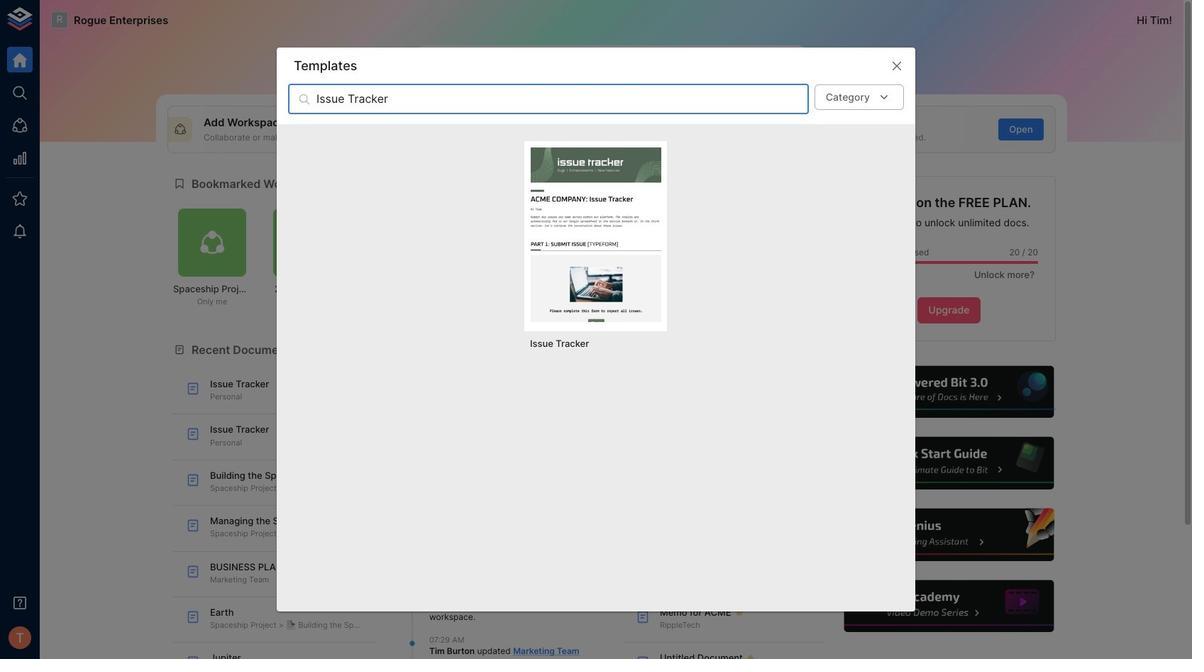 Task type: locate. For each thing, give the bounding box(es) containing it.
help image
[[842, 364, 1056, 420], [842, 435, 1056, 492], [842, 507, 1056, 563], [842, 578, 1056, 635]]

dialog
[[277, 47, 915, 612]]



Task type: vqa. For each thing, say whether or not it's contained in the screenshot.
second The Help image from the top
yes



Task type: describe. For each thing, give the bounding box(es) containing it.
Search Templates... text field
[[317, 84, 809, 114]]

4 help image from the top
[[842, 578, 1056, 635]]

3 help image from the top
[[842, 507, 1056, 563]]

1 help image from the top
[[842, 364, 1056, 420]]

2 help image from the top
[[842, 435, 1056, 492]]

issue tracker image
[[530, 147, 661, 322]]



